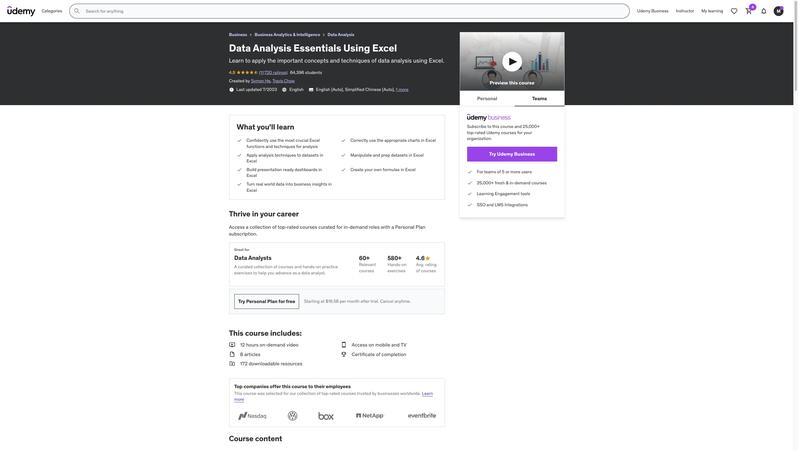Task type: vqa. For each thing, say whether or not it's contained in the screenshot.
Experience
no



Task type: locate. For each thing, give the bounding box(es) containing it.
xsmall image for manipulate
[[341, 152, 346, 158]]

64,396
[[49, 11, 63, 16], [290, 70, 304, 75]]

analysis for data analysis essentials using excel learn to apply the important concepts and techniques of data analysis using excel.
[[253, 42, 291, 54]]

for
[[518, 130, 523, 135], [296, 144, 302, 149], [337, 224, 343, 230], [245, 247, 249, 252], [279, 298, 285, 305], [284, 391, 289, 396]]

0 vertical spatial access
[[229, 224, 245, 230]]

xsmall image left manipulate
[[341, 152, 346, 158]]

use down you'll
[[270, 138, 277, 143]]

2 datasets from the left
[[391, 152, 408, 158]]

25,000+ inside subscribe to this course and 25,000+ top‑rated udemy courses for your organization.
[[523, 124, 540, 129]]

0 vertical spatial (11,720
[[18, 11, 31, 16]]

1 horizontal spatial access
[[352, 342, 368, 348]]

content
[[255, 434, 282, 444]]

ready
[[283, 167, 294, 172]]

1 horizontal spatial &
[[506, 180, 509, 186]]

2 horizontal spatial this
[[509, 80, 518, 86]]

0 vertical spatial this
[[229, 328, 244, 338]]

2 horizontal spatial your
[[524, 130, 532, 135]]

course up teams
[[519, 80, 535, 86]]

access a collection of top-rated courses curated for in-demand roles with a personal plan subscription.
[[229, 224, 426, 237]]

learn up created
[[229, 57, 244, 64]]

the inside the data analysis essentials using excel learn to apply the important concepts and techniques of data analysis using excel.
[[267, 57, 276, 64]]

you have alerts image
[[780, 6, 784, 10]]

data down hands- at the left of the page
[[301, 270, 310, 276]]

into
[[286, 181, 293, 187]]

hands-
[[303, 264, 316, 270]]

0 horizontal spatial more
[[234, 397, 244, 402]]

1 vertical spatial this
[[493, 124, 500, 129]]

of up chinese
[[372, 57, 377, 64]]

0 horizontal spatial data
[[276, 181, 285, 187]]

essentials left submit search icon
[[38, 3, 62, 9]]

companies
[[244, 383, 269, 390]]

more right or
[[511, 169, 521, 175]]

your up try udemy business on the right of the page
[[524, 130, 532, 135]]

dashboards
[[295, 167, 318, 172]]

personal inside button
[[477, 95, 497, 101]]

1 vertical spatial plan
[[267, 298, 278, 305]]

xsmall image for apply analysis techniques to datasets in excel
[[237, 152, 242, 158]]

0 vertical spatial &
[[293, 32, 296, 37]]

1 horizontal spatial more
[[399, 87, 409, 92]]

1 vertical spatial data
[[276, 181, 285, 187]]

1 vertical spatial curated
[[238, 264, 253, 270]]

1 vertical spatial top-
[[322, 391, 330, 396]]

analysis inside the data analysis essentials using excel learn to apply the important concepts and techniques of data analysis using excel.
[[253, 42, 291, 54]]

collection for analysts
[[254, 264, 273, 270]]

1 vertical spatial access
[[352, 342, 368, 348]]

shopping cart with 4 items image
[[746, 7, 753, 15]]

0 horizontal spatial 4.5
[[5, 11, 11, 16]]

your inside subscribe to this course and 25,000+ top‑rated udemy courses for your organization.
[[524, 130, 532, 135]]

to left help
[[253, 270, 257, 276]]

collection
[[250, 224, 271, 230], [254, 264, 273, 270], [297, 391, 316, 396]]

0 horizontal spatial personal
[[246, 298, 266, 305]]

2 horizontal spatial personal
[[477, 95, 497, 101]]

excel
[[78, 3, 90, 9], [372, 42, 397, 54], [310, 138, 320, 143], [426, 138, 436, 143], [413, 152, 424, 158], [247, 158, 257, 164], [405, 167, 416, 172], [247, 173, 257, 178], [247, 187, 257, 193]]

1 horizontal spatial 64,396
[[290, 70, 304, 75]]

data for data analysis essentials using excel learn to apply the important concepts and techniques of data analysis using excel.
[[229, 42, 251, 54]]

categories
[[42, 8, 62, 14]]

data analysis essentials using excel
[[5, 3, 90, 9]]

apply
[[247, 152, 258, 158]]

techniques down confidently use the most crucial excel functions and techniques for analysis
[[275, 152, 296, 158]]

0 vertical spatial this
[[509, 80, 518, 86]]

1 horizontal spatial rated
[[330, 391, 340, 396]]

0 horizontal spatial analysis
[[17, 3, 37, 9]]

tab list
[[460, 91, 565, 107]]

personal down help
[[246, 298, 266, 305]]

rated down employees
[[330, 391, 340, 396]]

0 horizontal spatial essentials
[[38, 3, 62, 9]]

1 horizontal spatial in-
[[510, 180, 515, 186]]

2 english from the left
[[316, 87, 330, 92]]

collection inside the great for data analysts a curated collection of courses and hands-on practice exercises to help you advance as a data analyst.
[[254, 264, 273, 270]]

Search for anything text field
[[85, 6, 622, 16]]

correctly use the appropriate charts in excel
[[351, 138, 436, 143]]

analysis down analytics
[[253, 42, 291, 54]]

use right correctly
[[369, 138, 376, 143]]

172
[[240, 361, 248, 367]]

this up our
[[282, 383, 291, 390]]

0 vertical spatial in-
[[510, 180, 515, 186]]

a
[[234, 264, 237, 270]]

1 horizontal spatial exercises
[[388, 268, 406, 274]]

2 vertical spatial more
[[234, 397, 244, 402]]

this down udemy business image on the right
[[493, 124, 500, 129]]

2 vertical spatial this
[[282, 383, 291, 390]]

course up hours
[[245, 328, 269, 338]]

learn right worldwide.
[[422, 391, 433, 396]]

25,000+ down teams button
[[523, 124, 540, 129]]

travis chow link
[[273, 78, 295, 84]]

worldwide.
[[400, 391, 421, 396]]

demand up tools on the top of page
[[515, 180, 531, 186]]

essentials for data analysis essentials using excel learn to apply the important concepts and techniques of data analysis using excel.
[[294, 42, 341, 54]]

learn more link
[[234, 391, 433, 402]]

1 vertical spatial learn
[[422, 391, 433, 396]]

free
[[286, 298, 295, 305]]

students
[[64, 11, 81, 16], [305, 70, 322, 75]]

learn inside "learn more"
[[422, 391, 433, 396]]

0 vertical spatial (11,720 ratings)
[[18, 11, 47, 16]]

english down chow
[[290, 87, 304, 92]]

0 vertical spatial demand
[[515, 180, 531, 186]]

0 horizontal spatial exercises
[[234, 270, 252, 276]]

what you'll learn
[[237, 122, 294, 132]]

1 vertical spatial (11,720
[[259, 70, 272, 75]]

sso
[[477, 202, 486, 208]]

small image
[[229, 342, 235, 349], [341, 351, 347, 358], [229, 360, 235, 367]]

and inside subscribe to this course and 25,000+ top‑rated udemy courses for your organization.
[[515, 124, 522, 129]]

(11,720 ratings) up travis
[[259, 70, 288, 75]]

analysis inside data analysis link
[[338, 32, 355, 37]]

on up analyst.
[[316, 264, 321, 270]]

data inside the great for data analysts a curated collection of courses and hands-on practice exercises to help you advance as a data analyst.
[[234, 254, 247, 262]]

1 vertical spatial ,
[[394, 87, 395, 92]]

the inside confidently use the most crucial excel functions and techniques for analysis
[[278, 138, 284, 143]]

in right charts
[[421, 138, 425, 143]]

excel inside build presentation ready dashboards in excel
[[247, 173, 257, 178]]

2 vertical spatial udemy
[[497, 151, 513, 157]]

0 vertical spatial collection
[[250, 224, 271, 230]]

mobile
[[376, 342, 390, 348]]

1 vertical spatial this
[[234, 391, 242, 396]]

ratings) down the "data analysis essentials using excel"
[[32, 11, 47, 16]]

analysis inside the data analysis essentials using excel learn to apply the important concepts and techniques of data analysis using excel.
[[391, 57, 412, 64]]

, left 1
[[394, 87, 395, 92]]

resources
[[281, 361, 303, 367]]

tab list containing personal
[[460, 91, 565, 107]]

1 horizontal spatial datasets
[[391, 152, 408, 158]]

roles
[[369, 224, 380, 230]]

courses
[[501, 130, 517, 135], [532, 180, 547, 186], [300, 224, 317, 230], [278, 264, 294, 270], [359, 268, 374, 274], [421, 268, 436, 274], [341, 391, 356, 396]]

analysis up the data analysis essentials using excel learn to apply the important concepts and techniques of data analysis using excel.
[[338, 32, 355, 37]]

to left apply
[[245, 57, 251, 64]]

$16.58
[[326, 299, 339, 304]]

xsmall image left learning
[[467, 191, 472, 197]]

presentation
[[258, 167, 282, 172]]

small image left the certificate
[[341, 351, 347, 358]]

learn
[[229, 57, 244, 64], [422, 391, 433, 396]]

turn
[[247, 181, 255, 187]]

learning
[[708, 8, 723, 14]]

1 more button
[[396, 87, 409, 93]]

collection for selected
[[297, 391, 316, 396]]

0 horizontal spatial 64,396 students
[[49, 11, 81, 16]]

access up subscription.
[[229, 224, 245, 230]]

using down data analysis link
[[344, 42, 370, 54]]

last
[[236, 87, 245, 92]]

xsmall image for build
[[237, 167, 242, 173]]

0 vertical spatial analysis
[[391, 57, 412, 64]]

the right apply
[[267, 57, 276, 64]]

m
[[777, 8, 781, 14]]

english for english
[[290, 87, 304, 92]]

0 vertical spatial rated
[[287, 224, 299, 230]]

& right analytics
[[293, 32, 296, 37]]

demand left roles
[[350, 224, 368, 230]]

collection down thrive in your career
[[250, 224, 271, 230]]

udemy business link
[[634, 4, 673, 19]]

1 vertical spatial using
[[344, 42, 370, 54]]

analysis left the categories
[[17, 3, 37, 9]]

& right fresh
[[506, 180, 509, 186]]

in right insights
[[328, 181, 332, 187]]

xsmall image for create your own formulas in excel
[[341, 167, 346, 173]]

nasdaq image
[[234, 410, 270, 422]]

rated inside access a collection of top-rated courses curated for in-demand roles with a personal plan subscription.
[[287, 224, 299, 230]]

0 vertical spatial using
[[63, 3, 76, 9]]

analysis down crucial at the top left
[[303, 144, 318, 149]]

curated
[[319, 224, 335, 230], [238, 264, 253, 270]]

video
[[287, 342, 299, 348]]

a right as
[[298, 270, 300, 276]]

0 horizontal spatial top-
[[278, 224, 287, 230]]

in right dashboards
[[319, 167, 322, 172]]

trusted
[[357, 391, 371, 396]]

1 horizontal spatial curated
[[319, 224, 335, 230]]

8 articles
[[240, 351, 261, 358]]

charts
[[408, 138, 420, 143]]

60+ relevant courses
[[359, 255, 376, 274]]

closed captions image
[[309, 87, 314, 92]]

personal inside access a collection of top-rated courses curated for in-demand roles with a personal plan subscription.
[[395, 224, 415, 230]]

0 horizontal spatial on
[[316, 264, 321, 270]]

access up the certificate
[[352, 342, 368, 348]]

wishlist image
[[731, 7, 738, 15]]

64,396 students down the "data analysis essentials using excel"
[[49, 11, 81, 16]]

xsmall image left turn
[[237, 181, 242, 187]]

0 horizontal spatial access
[[229, 224, 245, 230]]

use for correctly
[[369, 138, 376, 143]]

xsmall image left "sso"
[[467, 202, 472, 208]]

personal up udemy business image on the right
[[477, 95, 497, 101]]

rated down career
[[287, 224, 299, 230]]

1 horizontal spatial learn
[[422, 391, 433, 396]]

1 horizontal spatial using
[[344, 42, 370, 54]]

0 vertical spatial essentials
[[38, 3, 62, 9]]

0 vertical spatial learn
[[229, 57, 244, 64]]

4.5
[[5, 11, 11, 16], [229, 70, 235, 75]]

concepts
[[305, 57, 329, 64]]

for inside confidently use the most crucial excel functions and techniques for analysis
[[296, 144, 302, 149]]

notifications image
[[761, 7, 768, 15]]

1 use from the left
[[270, 138, 277, 143]]

0 vertical spatial ,
[[270, 78, 272, 84]]

the
[[267, 57, 276, 64], [278, 138, 284, 143], [377, 138, 384, 143]]

course down udemy business image on the right
[[501, 124, 514, 129]]

1 horizontal spatial ratings)
[[273, 70, 288, 75]]

excel inside apply analysis techniques to datasets in excel
[[247, 158, 257, 164]]

last updated 7/2023
[[236, 87, 277, 92]]

xsmall image for last
[[229, 87, 234, 92]]

small image for certificate
[[341, 351, 347, 358]]

on right 580+
[[402, 262, 407, 267]]

(11,720 down the "data analysis essentials using excel"
[[18, 11, 31, 16]]

small image left 172
[[229, 360, 235, 367]]

1 horizontal spatial ,
[[394, 87, 395, 92]]

box image
[[316, 410, 336, 422]]

xsmall image for for teams of 5 or more users
[[467, 169, 472, 175]]

1 vertical spatial demand
[[350, 224, 368, 230]]

of inside avg. rating of courses
[[416, 268, 420, 274]]

your left own
[[365, 167, 373, 172]]

the left the appropriate
[[377, 138, 384, 143]]

xsmall image for 25,000+ fresh & in-demand courses
[[467, 180, 472, 186]]

rating
[[426, 262, 437, 267]]

techniques down most
[[274, 144, 295, 149]]

2 use from the left
[[369, 138, 376, 143]]

top- inside access a collection of top-rated courses curated for in-demand roles with a personal plan subscription.
[[278, 224, 287, 230]]

or
[[506, 169, 510, 175]]

real
[[256, 181, 263, 187]]

1 horizontal spatial small image
[[341, 342, 347, 349]]

to inside subscribe to this course and 25,000+ top‑rated udemy courses for your organization.
[[488, 124, 492, 129]]

to down udemy business image on the right
[[488, 124, 492, 129]]

try udemy business
[[489, 151, 535, 157]]

data inside turn real world data into business insights in excel
[[276, 181, 285, 187]]

1 horizontal spatial (11,720 ratings)
[[259, 70, 288, 75]]

this down top at the bottom left of page
[[234, 391, 242, 396]]

advance
[[276, 270, 292, 276]]

practice
[[322, 264, 338, 270]]

1 horizontal spatial 4.5
[[229, 70, 235, 75]]

xsmall image for confidently
[[237, 138, 242, 144]]

for inside the great for data analysts a curated collection of courses and hands-on practice exercises to help you advance as a data analyst.
[[245, 247, 249, 252]]

try inside thrive in your career element
[[238, 298, 245, 305]]

(11,720 ratings)
[[18, 11, 47, 16], [259, 70, 288, 75]]

0 vertical spatial techniques
[[341, 57, 370, 64]]

0 vertical spatial more
[[399, 87, 409, 92]]

(11,720
[[18, 11, 31, 16], [259, 70, 272, 75]]

sso and lms integrations
[[477, 202, 528, 208]]

and up try udemy business on the right of the page
[[515, 124, 522, 129]]

students down concepts
[[305, 70, 322, 75]]

4.6
[[416, 255, 425, 262]]

in right thrive
[[252, 209, 259, 219]]

on left mobile
[[369, 342, 374, 348]]

1 vertical spatial by
[[372, 391, 377, 396]]

top
[[234, 383, 243, 390]]

data inside the data analysis essentials using excel learn to apply the important concepts and techniques of data analysis using excel.
[[229, 42, 251, 54]]

this inside button
[[509, 80, 518, 86]]

techniques down data analysis link
[[341, 57, 370, 64]]

using right the categories
[[63, 3, 76, 9]]

xsmall image
[[249, 32, 253, 37], [322, 32, 326, 37], [341, 138, 346, 144], [237, 152, 242, 158], [341, 167, 346, 173], [467, 169, 472, 175], [467, 180, 472, 186], [237, 181, 242, 187]]

2 vertical spatial your
[[260, 209, 275, 219]]

1 horizontal spatial 25,000+
[[523, 124, 540, 129]]

businesses
[[378, 391, 399, 396]]

exercises down a
[[234, 270, 252, 276]]

0 vertical spatial try
[[489, 151, 496, 157]]

datasets right "prep"
[[391, 152, 408, 158]]

use for confidently
[[270, 138, 277, 143]]

0 vertical spatial by
[[246, 78, 250, 84]]

try personal plan for free
[[238, 298, 295, 305]]

2 horizontal spatial more
[[511, 169, 521, 175]]

xsmall image left apply
[[237, 152, 242, 158]]

correctly
[[351, 138, 368, 143]]

0 horizontal spatial try
[[238, 298, 245, 305]]

more right 1
[[399, 87, 409, 92]]

analysis
[[17, 3, 37, 9], [338, 32, 355, 37], [253, 42, 291, 54]]

of up you at the left
[[274, 264, 277, 270]]

0 horizontal spatial the
[[267, 57, 276, 64]]

60+
[[359, 255, 370, 262]]

techniques inside apply analysis techniques to datasets in excel
[[275, 152, 296, 158]]

datasets
[[302, 152, 319, 158], [391, 152, 408, 158]]

0 vertical spatial 64,396 students
[[49, 11, 81, 16]]

courses inside subscribe to this course and 25,000+ top‑rated udemy courses for your organization.
[[501, 130, 517, 135]]

xsmall image left the 'for'
[[467, 169, 472, 175]]

udemy
[[638, 8, 651, 14], [487, 130, 500, 135], [497, 151, 513, 157]]

2 horizontal spatial data
[[378, 57, 390, 64]]

1
[[396, 87, 398, 92]]

essentials inside the data analysis essentials using excel learn to apply the important concepts and techniques of data analysis using excel.
[[294, 42, 341, 54]]

and right "sso"
[[487, 202, 494, 208]]

and left tv
[[392, 342, 400, 348]]

use inside confidently use the most crucial excel functions and techniques for analysis
[[270, 138, 277, 143]]

manipulate and prep datasets in excel
[[351, 152, 424, 158]]

of inside access a collection of top-rated courses curated for in-demand roles with a personal plan subscription.
[[272, 224, 277, 230]]

demand down includes:
[[267, 342, 285, 348]]

collection right our
[[297, 391, 316, 396]]

5
[[502, 169, 505, 175]]

in inside build presentation ready dashboards in excel
[[319, 167, 322, 172]]

turn real world data into business insights in excel
[[247, 181, 332, 193]]

of down thrive in your career
[[272, 224, 277, 230]]

1 vertical spatial udemy
[[487, 130, 500, 135]]

1 vertical spatial essentials
[[294, 42, 341, 54]]

& for analytics
[[293, 32, 296, 37]]

exercises down hands-
[[388, 268, 406, 274]]

small image
[[425, 255, 431, 261], [341, 342, 347, 349], [229, 351, 235, 358]]

1 english from the left
[[290, 87, 304, 92]]

created
[[229, 78, 245, 84]]

and down confidently
[[266, 144, 273, 149]]

using inside the data analysis essentials using excel learn to apply the important concepts and techniques of data analysis using excel.
[[344, 42, 370, 54]]

netapp image
[[353, 410, 388, 422]]

xsmall image left fresh
[[467, 180, 472, 186]]

1 horizontal spatial try
[[489, 151, 496, 157]]

1 datasets from the left
[[302, 152, 319, 158]]

analysis down the functions
[[259, 152, 274, 158]]

teams button
[[515, 91, 565, 106]]

0 vertical spatial 64,396
[[49, 11, 63, 16]]

and inside the data analysis essentials using excel learn to apply the important concepts and techniques of data analysis using excel.
[[330, 57, 340, 64]]

in- up 'engagement'
[[510, 180, 515, 186]]

english
[[290, 87, 304, 92], [316, 87, 330, 92]]

business
[[652, 8, 669, 14], [229, 32, 247, 37], [255, 32, 273, 37], [514, 151, 535, 157]]

1 horizontal spatial 64,396 students
[[290, 70, 322, 75]]

, for [auto]
[[394, 87, 395, 92]]

1 vertical spatial small image
[[341, 342, 347, 349]]

0 horizontal spatial datasets
[[302, 152, 319, 158]]

your left career
[[260, 209, 275, 219]]

in up insights
[[320, 152, 323, 158]]

1 horizontal spatial on
[[369, 342, 374, 348]]

25,000+ up learning
[[477, 180, 494, 186]]

ratings) up travis
[[273, 70, 288, 75]]

small image left 12
[[229, 342, 235, 349]]

0 horizontal spatial in-
[[344, 224, 350, 230]]

& for fresh
[[506, 180, 509, 186]]

a right with
[[392, 224, 394, 230]]

xsmall image left create
[[341, 167, 346, 173]]

xsmall image left last
[[229, 87, 234, 92]]

thrive in your career element
[[229, 209, 445, 314]]

1 vertical spatial 25,000+
[[477, 180, 494, 186]]

0 vertical spatial small image
[[229, 342, 235, 349]]

64,396 students down concepts
[[290, 70, 322, 75]]

access inside access a collection of top-rated courses curated for in-demand roles with a personal plan subscription.
[[229, 224, 245, 230]]

confidently use the most crucial excel functions and techniques for analysis
[[247, 138, 320, 149]]

analysis
[[391, 57, 412, 64], [303, 144, 318, 149], [259, 152, 274, 158]]

functions
[[247, 144, 265, 149]]

2 horizontal spatial on
[[402, 262, 407, 267]]

2 vertical spatial personal
[[246, 298, 266, 305]]

1 horizontal spatial analysis
[[253, 42, 291, 54]]

subscribe
[[467, 124, 487, 129]]

0 horizontal spatial use
[[270, 138, 277, 143]]

0 vertical spatial your
[[524, 130, 532, 135]]

access for access a collection of top-rated courses curated for in-demand roles with a personal plan subscription.
[[229, 224, 245, 230]]

personal right with
[[395, 224, 415, 230]]

in down charts
[[409, 152, 412, 158]]

& inside business analytics & intelligence link
[[293, 32, 296, 37]]

english right closed captions image
[[316, 87, 330, 92]]

1 vertical spatial in-
[[344, 224, 350, 230]]

essentials up concepts
[[294, 42, 341, 54]]

techniques inside confidently use the most crucial excel functions and techniques for analysis
[[274, 144, 295, 149]]

1 horizontal spatial use
[[369, 138, 376, 143]]

courses inside access a collection of top-rated courses curated for in-demand roles with a personal plan subscription.
[[300, 224, 317, 230]]

2 horizontal spatial small image
[[425, 255, 431, 261]]

submit search image
[[74, 7, 81, 15]]

1 horizontal spatial this
[[493, 124, 500, 129]]

, left travis
[[270, 78, 272, 84]]

he
[[265, 78, 270, 84]]

of down avg.
[[416, 268, 420, 274]]

this up 12
[[229, 328, 244, 338]]

xsmall image left build
[[237, 167, 242, 173]]

on inside the great for data analysts a curated collection of courses and hands-on practice exercises to help you advance as a data analyst.
[[316, 264, 321, 270]]

courses inside 60+ relevant courses
[[359, 268, 374, 274]]

0 horizontal spatial using
[[63, 3, 76, 9]]

essentials for data analysis essentials using excel
[[38, 3, 62, 9]]

a inside the great for data analysts a curated collection of courses and hands-on practice exercises to help you advance as a data analyst.
[[298, 270, 300, 276]]

xsmall image
[[229, 87, 234, 92], [237, 138, 242, 144], [341, 152, 346, 158], [237, 167, 242, 173], [467, 191, 472, 197], [467, 202, 472, 208]]



Task type: describe. For each thing, give the bounding box(es) containing it.
starting
[[304, 299, 320, 304]]

analysts
[[248, 254, 272, 262]]

lms
[[495, 202, 504, 208]]

[auto]
[[382, 87, 394, 92]]

to inside apply analysis techniques to datasets in excel
[[297, 152, 301, 158]]

thrive in your career
[[229, 209, 299, 219]]

0 horizontal spatial 64,396
[[49, 11, 63, 16]]

top‑rated
[[467, 130, 486, 135]]

certificate
[[352, 351, 375, 358]]

symon
[[251, 78, 264, 84]]

career
[[277, 209, 299, 219]]

xsmall image for learning
[[467, 191, 472, 197]]

analysis inside apply analysis techniques to datasets in excel
[[259, 152, 274, 158]]

instructor link
[[673, 4, 698, 19]]

downloadable
[[249, 361, 280, 367]]

datasets inside apply analysis techniques to datasets in excel
[[302, 152, 319, 158]]

1 vertical spatial 4.5
[[229, 70, 235, 75]]

and inside the great for data analysts a curated collection of courses and hands-on practice exercises to help you advance as a data analyst.
[[295, 264, 302, 270]]

formulas
[[383, 167, 400, 172]]

try for try personal plan for free
[[238, 298, 245, 305]]

trial.
[[371, 299, 379, 304]]

xsmall image for sso
[[467, 202, 472, 208]]

udemy inside subscribe to this course and 25,000+ top‑rated udemy courses for your organization.
[[487, 130, 500, 135]]

of inside the great for data analysts a curated collection of courses and hands-on practice exercises to help you advance as a data analyst.
[[274, 264, 277, 270]]

172 downloadable resources
[[240, 361, 303, 367]]

travis
[[273, 78, 283, 84]]

and left "prep"
[[373, 152, 380, 158]]

more inside "learn more"
[[234, 397, 244, 402]]

data inside the data analysis essentials using excel learn to apply the important concepts and techniques of data analysis using excel.
[[378, 57, 390, 64]]

eventbrite image
[[404, 410, 440, 422]]

1 vertical spatial 64,396 students
[[290, 70, 322, 75]]

prep
[[381, 152, 390, 158]]

udemy business image
[[467, 114, 511, 121]]

create your own formulas in excel
[[351, 167, 416, 172]]

udemy business
[[638, 8, 669, 14]]

small image for 8 articles
[[229, 351, 235, 358]]

try for try udemy business
[[489, 151, 496, 157]]

exercises inside 580+ hands-on exercises
[[388, 268, 406, 274]]

english for english [auto], simplified chinese [auto] , 1 more
[[316, 87, 330, 92]]

analysis for data analysis essentials using excel
[[17, 3, 37, 9]]

0 vertical spatial students
[[64, 11, 81, 16]]

hours
[[246, 342, 259, 348]]

hands-
[[388, 262, 402, 267]]

courses inside the great for data analysts a curated collection of courses and hands-on practice exercises to help you advance as a data analyst.
[[278, 264, 294, 270]]

and inside confidently use the most crucial excel functions and techniques for analysis
[[266, 144, 273, 149]]

in inside apply analysis techniques to datasets in excel
[[320, 152, 323, 158]]

0 horizontal spatial a
[[246, 224, 249, 230]]

data for data analysis
[[328, 32, 337, 37]]

in inside thrive in your career element
[[252, 209, 259, 219]]

courses inside avg. rating of courses
[[421, 268, 436, 274]]

1 vertical spatial rated
[[330, 391, 340, 396]]

volkswagen image
[[286, 410, 300, 422]]

this course includes:
[[229, 328, 302, 338]]

excel inside turn real world data into business insights in excel
[[247, 187, 257, 193]]

course
[[229, 434, 254, 444]]

using for data analysis essentials using excel
[[63, 3, 76, 9]]

appropriate
[[385, 138, 407, 143]]

excel.
[[429, 57, 445, 64]]

0 vertical spatial udemy
[[638, 8, 651, 14]]

small image for access on mobile and tv
[[341, 342, 347, 349]]

this inside subscribe to this course and 25,000+ top‑rated udemy courses for your organization.
[[493, 124, 500, 129]]

0 horizontal spatial your
[[260, 209, 275, 219]]

the for confidently
[[278, 138, 284, 143]]

analyst.
[[311, 270, 326, 276]]

build presentation ready dashboards in excel
[[247, 167, 322, 178]]

includes:
[[270, 328, 302, 338]]

updated
[[246, 87, 262, 92]]

for inside subscribe to this course and 25,000+ top‑rated udemy courses for your organization.
[[518, 130, 523, 135]]

learn
[[277, 122, 294, 132]]

on inside 580+ hands-on exercises
[[402, 262, 407, 267]]

of down access on mobile and tv
[[376, 351, 381, 358]]

learn inside the data analysis essentials using excel learn to apply the important concepts and techniques of data analysis using excel.
[[229, 57, 244, 64]]

small image inside thrive in your career element
[[425, 255, 431, 261]]

analysis for data analysis
[[338, 32, 355, 37]]

4 link
[[742, 4, 757, 19]]

categories button
[[38, 4, 66, 19]]

to inside the great for data analysts a curated collection of courses and hands-on practice exercises to help you advance as a data analyst.
[[253, 270, 257, 276]]

collection inside access a collection of top-rated courses curated for in-demand roles with a personal plan subscription.
[[250, 224, 271, 230]]

1 vertical spatial 64,396
[[290, 70, 304, 75]]

xsmall image right the intelligence at the top left
[[322, 32, 326, 37]]

articles
[[244, 351, 261, 358]]

data for data analysis essentials using excel
[[5, 3, 16, 9]]

relevant
[[359, 262, 376, 267]]

employees
[[326, 383, 351, 390]]

7/2023
[[263, 87, 277, 92]]

in right formulas
[[401, 167, 404, 172]]

course language image
[[282, 87, 287, 92]]

per
[[340, 299, 346, 304]]

fresh
[[495, 180, 505, 186]]

data analysts link
[[234, 254, 272, 262]]

xsmall image for turn real world data into business insights in excel
[[237, 181, 242, 187]]

the for correctly
[[377, 138, 384, 143]]

integrations
[[505, 202, 528, 208]]

small image for 172
[[229, 360, 235, 367]]

curated inside access a collection of top-rated courses curated for in-demand roles with a personal plan subscription.
[[319, 224, 335, 230]]

learn more
[[234, 391, 433, 402]]

0 horizontal spatial this
[[282, 383, 291, 390]]

demand inside access a collection of top-rated courses curated for in-demand roles with a personal plan subscription.
[[350, 224, 368, 230]]

1 vertical spatial more
[[511, 169, 521, 175]]

starting at $16.58 per month after trial. cancel anytime.
[[304, 299, 411, 304]]

using for data analysis essentials using excel learn to apply the important concepts and techniques of data analysis using excel.
[[344, 42, 370, 54]]

in- inside access a collection of top-rated courses curated for in-demand roles with a personal plan subscription.
[[344, 224, 350, 230]]

cancel
[[380, 299, 394, 304]]

completion
[[382, 351, 406, 358]]

, for he
[[270, 78, 272, 84]]

great for data analysts a curated collection of courses and hands-on practice exercises to help you advance as a data analyst.
[[234, 247, 338, 276]]

for inside access a collection of top-rated courses curated for in-demand roles with a personal plan subscription.
[[337, 224, 343, 230]]

access on mobile and tv
[[352, 342, 407, 348]]

1 horizontal spatial students
[[305, 70, 322, 75]]

1 horizontal spatial your
[[365, 167, 373, 172]]

580+
[[388, 255, 402, 262]]

techniques inside the data analysis essentials using excel learn to apply the important concepts and techniques of data analysis using excel.
[[341, 57, 370, 64]]

data analysis essentials using excel learn to apply the important concepts and techniques of data analysis using excel.
[[229, 42, 445, 64]]

great
[[234, 247, 244, 252]]

of left 5
[[497, 169, 501, 175]]

intelligence
[[297, 32, 320, 37]]

course inside subscribe to this course and 25,000+ top‑rated udemy courses for your organization.
[[501, 124, 514, 129]]

this course was selected for our collection of top-rated courses trusted by businesses worldwide.
[[234, 391, 421, 396]]

0 horizontal spatial (11,720
[[18, 11, 31, 16]]

insights
[[312, 181, 327, 187]]

curated inside the great for data analysts a curated collection of courses and hands-on practice exercises to help you advance as a data analyst.
[[238, 264, 253, 270]]

certificate of completion
[[352, 351, 406, 358]]

of inside the data analysis essentials using excel learn to apply the important concepts and techniques of data analysis using excel.
[[372, 57, 377, 64]]

this for this course includes:
[[229, 328, 244, 338]]

learning engagement tools
[[477, 191, 530, 197]]

apply
[[252, 57, 266, 64]]

preview
[[490, 80, 508, 86]]

xsmall image right business link
[[249, 32, 253, 37]]

engagement
[[495, 191, 520, 197]]

2 horizontal spatial a
[[392, 224, 394, 230]]

exercises inside the great for data analysts a curated collection of courses and hands-on practice exercises to help you advance as a data analyst.
[[234, 270, 252, 276]]

0 horizontal spatial ratings)
[[32, 11, 47, 16]]

xsmall image for correctly use the appropriate charts in excel
[[341, 138, 346, 144]]

business analytics & intelligence
[[255, 32, 320, 37]]

thrive
[[229, 209, 251, 219]]

this for this course was selected for our collection of top-rated courses trusted by businesses worldwide.
[[234, 391, 242, 396]]

month
[[347, 299, 360, 304]]

to inside the data analysis essentials using excel learn to apply the important concepts and techniques of data analysis using excel.
[[245, 57, 251, 64]]

business analytics & intelligence link
[[255, 31, 320, 39]]

english [auto], simplified chinese [auto] , 1 more
[[316, 87, 409, 92]]

small image for 12
[[229, 342, 235, 349]]

preview this course button
[[460, 32, 565, 91]]

data inside the great for data analysts a curated collection of courses and hands-on practice exercises to help you advance as a data analyst.
[[301, 270, 310, 276]]

access for access on mobile and tv
[[352, 342, 368, 348]]

confidently
[[247, 138, 269, 143]]

2 vertical spatial demand
[[267, 342, 285, 348]]

course down companies
[[243, 391, 256, 396]]

excel inside confidently use the most crucial excel functions and techniques for analysis
[[310, 138, 320, 143]]

2 horizontal spatial demand
[[515, 180, 531, 186]]

udemy inside try udemy business link
[[497, 151, 513, 157]]

important
[[277, 57, 303, 64]]

help
[[258, 270, 267, 276]]

0 horizontal spatial (11,720 ratings)
[[18, 11, 47, 16]]

symon he link
[[251, 78, 270, 84]]

course inside button
[[519, 80, 535, 86]]

apply analysis techniques to datasets in excel
[[247, 152, 323, 164]]

4
[[752, 5, 754, 9]]

teams
[[532, 95, 547, 101]]

anytime.
[[395, 299, 411, 304]]

8
[[240, 351, 243, 358]]

users
[[522, 169, 532, 175]]

subscribe to this course and 25,000+ top‑rated udemy courses for your organization.
[[467, 124, 540, 141]]

excel inside the data analysis essentials using excel learn to apply the important concepts and techniques of data analysis using excel.
[[372, 42, 397, 54]]

1 vertical spatial ratings)
[[273, 70, 288, 75]]

course up our
[[292, 383, 307, 390]]

0 horizontal spatial plan
[[267, 298, 278, 305]]

25,000+ fresh & in-demand courses
[[477, 180, 547, 186]]

teams
[[484, 169, 496, 175]]

of down the their at bottom left
[[317, 391, 321, 396]]

12
[[240, 342, 245, 348]]

1 horizontal spatial by
[[372, 391, 377, 396]]

in inside turn real world data into business insights in excel
[[328, 181, 332, 187]]

0 horizontal spatial 25,000+
[[477, 180, 494, 186]]

to left the their at bottom left
[[308, 383, 313, 390]]

manipulate
[[351, 152, 372, 158]]

udemy image
[[7, 6, 35, 16]]

12 hours on-demand video
[[240, 342, 299, 348]]

plan inside access a collection of top-rated courses curated for in-demand roles with a personal plan subscription.
[[416, 224, 426, 230]]

analysis inside confidently use the most crucial excel functions and techniques for analysis
[[303, 144, 318, 149]]

what
[[237, 122, 255, 132]]

created by symon he , travis chow
[[229, 78, 295, 84]]

0 vertical spatial 4.5
[[5, 11, 11, 16]]

data analysis link
[[328, 31, 355, 39]]

avg.
[[416, 262, 425, 267]]



